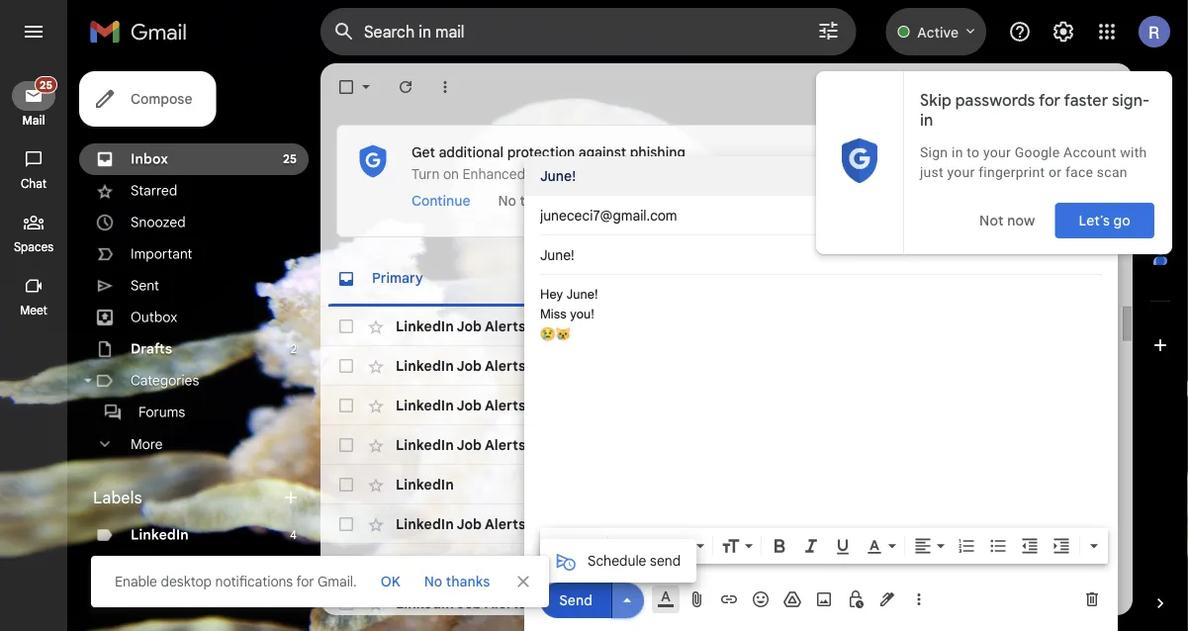 Task type: describe. For each thing, give the bounding box(es) containing it.
3 row from the top
[[321, 386, 1189, 426]]

compose
[[131, 90, 193, 107]]

tips
[[917, 555, 942, 573]]

more
[[131, 436, 163, 453]]

5 job from the top
[[457, 516, 482, 533]]

undo ‪(⌘z)‬ image
[[548, 537, 568, 556]]

june! inside 'hey june! miss you!'
[[567, 287, 598, 302]]

support image
[[1009, 20, 1033, 44]]

no thanks
[[424, 573, 490, 590]]

junececi7@gmail.com
[[541, 207, 678, 224]]

search in mail image
[[327, 14, 362, 49]]

get additional protection against phishing turn on enhanced safe browsing to get additional protection against dangerous emails continue
[[412, 144, 957, 210]]

mail heading
[[0, 113, 67, 129]]

discard draft ‪(⌘⇧d)‬ image
[[1083, 590, 1103, 610]]

ok
[[381, 573, 401, 590]]

miss
[[541, 306, 567, 321]]

"sales for "sales development representative": netradyne - sales development representative and
[[594, 318, 636, 335]]

"sales development representative": morning brew - sales development representative
[[594, 595, 1189, 612]]

advanced search options image
[[809, 11, 849, 50]]

4 job from the top
[[457, 436, 482, 454]]

continue button
[[398, 183, 485, 219]]

development for netradyne
[[971, 318, 1061, 335]]

3 job from the top
[[457, 397, 482, 414]]

sales for attentive
[[922, 397, 958, 414]]

no thanks link
[[416, 564, 498, 600]]

sales down will
[[953, 595, 990, 612]]

linkedin job alerts 2 for "sales development representative": morning brew - sales development representative
[[396, 595, 536, 612]]

via
[[446, 555, 466, 573]]

sales for govly
[[899, 437, 936, 454]]

of
[[656, 555, 670, 573]]

refresh image
[[396, 77, 416, 97]]

enable desktop notifications for gmail.
[[115, 573, 357, 590]]

representative": for morning
[[732, 595, 843, 612]]

insert photo image
[[815, 590, 835, 610]]

1 vertical spatial additional
[[663, 166, 725, 183]]

help
[[972, 555, 1002, 573]]

sans serif option
[[613, 537, 693, 556]]

"sales for "sales development representative": payscale - sales development representative, mid
[[594, 516, 636, 533]]

schedule
[[588, 552, 647, 569]]

enable
[[115, 573, 157, 590]]

sans serif
[[617, 538, 682, 555]]

success
[[1064, 555, 1118, 573]]

get
[[638, 166, 659, 183]]

😢 image
[[541, 327, 556, 342]]

development for motive
[[946, 357, 1036, 375]]

ok link
[[373, 564, 409, 600]]

bold ‪(⌘b)‬ image
[[770, 537, 790, 556]]

sent
[[131, 277, 159, 295]]

random link
[[131, 558, 186, 576]]

"sales development representative": govly - sales development representative (sdr) a
[[594, 437, 1189, 454]]

browsing
[[561, 166, 618, 183]]

4
[[290, 528, 297, 543]]

attentive
[[846, 397, 908, 414]]

payscale
[[847, 516, 907, 533]]

2 row from the top
[[321, 346, 1189, 386]]

new for social
[[939, 263, 962, 278]]

oct for "sales development representative": payscale - sales development representative, mid
[[1065, 517, 1087, 532]]

thanks
[[446, 573, 490, 590]]

june! dialog
[[525, 156, 1119, 632]]

"sales development representative": attentive - sales development representative and 
[[594, 397, 1189, 414]]

representative for "sales development representative": attentive - sales development representative and 
[[1055, 397, 1158, 414]]

hey june! miss you!
[[541, 287, 598, 321]]

your
[[802, 555, 833, 573]]

phishing
[[630, 144, 686, 161]]

on
[[443, 166, 459, 183]]

redo ‪(⌘y)‬ image
[[580, 537, 600, 556]]

representative": for netradyne
[[732, 318, 843, 335]]

promotions, 6 new messages, tab
[[571, 251, 821, 307]]

primary tab
[[321, 251, 569, 307]]

development for payscale
[[960, 516, 1050, 533]]

"sales development representative": motive - sales development representative, enterp cell
[[594, 357, 1189, 375]]

main menu image
[[22, 20, 46, 44]]

indent more ‪(⌘])‬ image
[[1052, 537, 1072, 556]]

starred
[[131, 182, 177, 199]]

stripe link
[[131, 590, 168, 607]]

meet
[[20, 303, 47, 318]]

12 for "sales development representative": payscale - sales development representative, mid
[[1090, 517, 1102, 532]]

insert emoji ‪(⌘⇧2)‬ image
[[751, 590, 771, 610]]

development for "sales development representative": govly - sales development representative (sdr) a
[[640, 437, 728, 454]]

settings image
[[1052, 20, 1076, 44]]

no
[[424, 573, 443, 590]]

labels heading
[[93, 488, 281, 508]]

more formatting options image
[[1085, 537, 1105, 556]]

representative": for payscale
[[732, 516, 843, 533]]

"sales development representative": payscale - sales development representative, mid link
[[594, 515, 1189, 535]]

thinking of a career change in your 30s? these tips will help you find success
[[594, 555, 1118, 573]]

2 job from the top
[[457, 357, 482, 374]]

spaces
[[14, 240, 54, 255]]

insert signature image
[[878, 590, 898, 610]]

forbes
[[396, 555, 442, 573]]

chat
[[21, 177, 47, 192]]

you!
[[571, 306, 595, 321]]

important
[[131, 246, 193, 263]]

promotions
[[623, 262, 697, 279]]

25 inside navigation
[[40, 78, 52, 92]]

sales for payscale
[[921, 516, 957, 533]]

drafts
[[131, 341, 172, 358]]

oct 11
[[1067, 596, 1102, 611]]

safe
[[529, 166, 557, 183]]

oct 12 for thinking of a career change in your 30s? these tips will help you find success
[[1065, 557, 1102, 572]]

30s?
[[836, 555, 869, 573]]

toggle split pane mode image
[[1062, 77, 1082, 97]]

representative for "sales development representative": netradyne - sales development representative and
[[1065, 318, 1168, 335]]

career
[[685, 555, 729, 573]]

6 alerts from the top
[[485, 595, 526, 612]]

social
[[873, 262, 913, 279]]

forums link
[[139, 404, 185, 421]]

random
[[131, 558, 186, 576]]

forums
[[139, 404, 185, 421]]

inbox
[[131, 150, 168, 168]]

"sales for "sales development representative": morning brew - sales development representative
[[594, 595, 636, 612]]

hey
[[541, 287, 563, 302]]

snoozed link
[[131, 214, 186, 231]]

chat heading
[[0, 176, 67, 192]]

representative, for enterp
[[1040, 357, 1147, 375]]

outbox
[[131, 309, 177, 326]]

brew
[[906, 595, 940, 612]]

primary
[[372, 270, 423, 287]]

mail
[[22, 113, 45, 128]]

1 vertical spatial against
[[797, 166, 843, 183]]

motive
[[847, 357, 893, 375]]

6 new
[[709, 263, 742, 278]]

send
[[560, 592, 593, 609]]

- for netradyne
[[922, 318, 929, 335]]

(sdr)
[[1139, 437, 1178, 454]]

categories link
[[131, 372, 199, 390]]

in
[[786, 555, 799, 573]]

send button
[[541, 583, 612, 618]]

desktop
[[161, 573, 212, 590]]

0 horizontal spatial a
[[674, 555, 682, 573]]

gmail image
[[89, 12, 197, 51]]

representative": for govly
[[732, 437, 843, 454]]

representative down success
[[1087, 595, 1189, 612]]

forbes via linkedin
[[396, 555, 528, 573]]

linkedin job alerts for "sales development representative": motive - sales development representative, enterp
[[396, 357, 526, 374]]

numbered list ‪(⌘⇧7)‬ image
[[957, 537, 977, 556]]

25 link
[[12, 76, 57, 111]]

will
[[946, 555, 969, 573]]



Task type: locate. For each thing, give the bounding box(es) containing it.
dangerous
[[846, 166, 913, 183]]

navigation containing mail
[[0, 63, 69, 632]]

Search in mail search field
[[321, 8, 857, 55]]

1 horizontal spatial 25
[[283, 152, 297, 167]]

2 linkedin job alerts 2 from the top
[[396, 516, 536, 533]]

tab list containing promotions
[[321, 251, 1133, 307]]

sent link
[[131, 277, 159, 295]]

and down enterp
[[1161, 397, 1187, 414]]

a right (sdr)
[[1181, 437, 1189, 454]]

2
[[291, 342, 297, 357], [530, 399, 536, 414], [530, 517, 536, 532], [530, 597, 536, 612]]

development
[[640, 318, 728, 335], [640, 357, 728, 375], [640, 397, 728, 414], [640, 437, 728, 454], [640, 516, 728, 533], [640, 595, 728, 612]]

more options image
[[914, 590, 926, 610]]

oct up indent more ‪(⌘])‬ image
[[1065, 517, 1087, 532]]

2 vertical spatial linkedin job alerts
[[396, 436, 526, 454]]

you
[[1005, 555, 1030, 573]]

stripe
[[131, 590, 168, 607]]

1 vertical spatial representative,
[[1054, 516, 1161, 533]]

oct for thinking of a career change in your 30s? these tips will help you find success
[[1065, 557, 1087, 572]]

2 vertical spatial oct
[[1067, 596, 1089, 611]]

1 vertical spatial 25
[[283, 152, 297, 167]]

- right "payscale"
[[911, 516, 918, 533]]

emails
[[917, 166, 957, 183]]

linkedin job alerts 2 for "sales development representative": payscale - sales development representative, mid
[[396, 516, 536, 533]]

None checkbox
[[337, 356, 356, 376], [337, 396, 356, 416], [337, 356, 356, 376], [337, 396, 356, 416]]

1 vertical spatial protection
[[728, 166, 793, 183]]

2 linkedin job alerts from the top
[[396, 357, 526, 374]]

italic ‪(⌘i)‬ image
[[802, 537, 822, 556]]

representative, left enterp
[[1040, 357, 1147, 375]]

Subject field
[[541, 246, 1103, 265]]

representative": for attentive
[[732, 397, 843, 414]]

"sales for "sales development representative": motive - sales development representative, enterp
[[594, 357, 636, 375]]

1 vertical spatial linkedin job alerts
[[396, 357, 526, 374]]

mid
[[1164, 516, 1189, 533]]

7 row from the top
[[321, 584, 1189, 624]]

and
[[1171, 318, 1189, 335], [1161, 397, 1187, 414]]

0 vertical spatial linkedin job alerts 2
[[396, 397, 536, 414]]

Search in mail text field
[[364, 22, 762, 42]]

social, 18 new messages, tab
[[822, 251, 1071, 307]]

5 representative": from the top
[[732, 516, 843, 533]]

1 horizontal spatial against
[[797, 166, 843, 183]]

more button
[[79, 429, 309, 460]]

- right netradyne
[[922, 318, 929, 335]]

3 linkedin job alerts from the top
[[396, 436, 526, 454]]

linkedin job alerts for "sales development representative": netradyne - sales development representative and
[[396, 318, 526, 335]]

linkedin row
[[321, 465, 1118, 505]]

0 horizontal spatial additional
[[439, 144, 504, 161]]

representative": for motive
[[732, 357, 843, 375]]

representative up enterp
[[1065, 318, 1168, 335]]

1 representative": from the top
[[732, 318, 843, 335]]

navigation
[[0, 63, 69, 632]]

1 linkedin job alerts from the top
[[396, 318, 526, 335]]

development
[[971, 318, 1061, 335], [946, 357, 1036, 375], [961, 397, 1051, 414], [939, 437, 1029, 454], [960, 516, 1050, 533], [993, 595, 1083, 612]]

"sales development representative": motive - sales development representative, enterp
[[594, 357, 1189, 375]]

compose button
[[79, 71, 216, 127]]

schedule send
[[588, 552, 681, 569]]

formatting options toolbar
[[541, 529, 1109, 564]]

- inside "sales development representative": payscale - sales development representative, mid link
[[911, 516, 918, 533]]

11
[[1092, 596, 1102, 611]]

june! right enhanced
[[541, 167, 576, 185]]

sales down "sales development representative": netradyne - sales development representative and
[[907, 357, 943, 375]]

to
[[622, 166, 635, 183]]

12 up the more formatting options icon
[[1090, 517, 1102, 532]]

turn
[[412, 166, 440, 183]]

additional up on
[[439, 144, 504, 161]]

None checkbox
[[337, 77, 356, 97], [337, 317, 356, 337], [337, 436, 356, 455], [337, 475, 356, 495], [337, 515, 356, 535], [337, 554, 356, 574], [337, 594, 356, 614], [337, 77, 356, 97], [337, 317, 356, 337], [337, 436, 356, 455], [337, 475, 356, 495], [337, 515, 356, 535], [337, 554, 356, 574], [337, 594, 356, 614]]

outbox link
[[131, 309, 177, 326]]

more send options image
[[618, 591, 638, 611]]

snoozed
[[131, 214, 186, 231]]

3 development from the top
[[640, 397, 728, 414]]

govly
[[847, 437, 886, 454]]

representative
[[1065, 318, 1168, 335], [1055, 397, 1158, 414], [1032, 437, 1135, 454], [1087, 595, 1189, 612]]

Message Body text field
[[541, 285, 1103, 523]]

2 12 from the top
[[1090, 557, 1102, 572]]

row containing forbes via linkedin
[[321, 544, 1118, 584]]

oct 12
[[1065, 517, 1102, 532], [1065, 557, 1102, 572]]

representative": up bold ‪(⌘b)‬ icon
[[732, 516, 843, 533]]

insert files using drive image
[[783, 590, 803, 610]]

0 vertical spatial linkedin job alerts
[[396, 318, 526, 335]]

main content containing get additional protection against phishing
[[321, 63, 1189, 632]]

"sales development representative": payscale - sales development representative, mid
[[594, 516, 1189, 533]]

oct left 11
[[1067, 596, 1089, 611]]

0 vertical spatial 12
[[1090, 517, 1102, 532]]

and up enterp
[[1171, 318, 1189, 335]]

0 vertical spatial additional
[[439, 144, 504, 161]]

enhanced
[[463, 166, 526, 183]]

oct down indent more ‪(⌘])‬ image
[[1065, 557, 1087, 572]]

1 vertical spatial a
[[674, 555, 682, 573]]

0 horizontal spatial new
[[719, 263, 742, 278]]

1 "sales from the top
[[594, 318, 636, 335]]

inbox link
[[131, 150, 168, 168]]

june! up you!
[[567, 287, 598, 302]]

representative": down the subject field
[[732, 318, 843, 335]]

1 horizontal spatial new
[[939, 263, 962, 278]]

- right attentive
[[912, 397, 918, 414]]

more image
[[436, 77, 455, 97]]

for
[[296, 573, 314, 590]]

drafts link
[[131, 341, 172, 358]]

representative for "sales development representative": govly - sales development representative (sdr) a
[[1032, 437, 1135, 454]]

1 horizontal spatial protection
[[728, 166, 793, 183]]

1 vertical spatial 12
[[1090, 557, 1102, 572]]

alert
[[32, 46, 1157, 608]]

sales down the "sales development representative": attentive - sales development representative and
[[899, 437, 936, 454]]

alert containing enable desktop notifications for gmail.
[[32, 46, 1157, 608]]

12
[[1090, 517, 1102, 532], [1090, 557, 1102, 572]]

representative left (sdr)
[[1032, 437, 1135, 454]]

development for "sales development representative": attentive - sales development representative and 
[[640, 397, 728, 414]]

new
[[719, 263, 742, 278], [939, 263, 962, 278]]

development for "sales development representative": netradyne - sales development representative and
[[640, 318, 728, 335]]

representative": left motive
[[732, 357, 843, 375]]

1 row from the top
[[321, 307, 1189, 346]]

2 "sales from the top
[[594, 357, 636, 375]]

6 representative": from the top
[[732, 595, 843, 612]]

a right 'of' at the bottom right of page
[[674, 555, 682, 573]]

against left dangerous at top right
[[797, 166, 843, 183]]

change
[[733, 555, 783, 573]]

new right 18
[[939, 263, 962, 278]]

2 representative": from the top
[[732, 357, 843, 375]]

and for "sales development representative": netradyne - sales development representative and
[[1171, 318, 1189, 335]]

1 alerts from the top
[[485, 318, 526, 335]]

continue
[[412, 192, 471, 210]]

4 "sales from the top
[[594, 437, 636, 454]]

0 vertical spatial representative,
[[1040, 357, 1147, 375]]

0 vertical spatial june!
[[541, 167, 576, 185]]

2 for 3rd row from the bottom
[[530, 517, 536, 532]]

- inside "sales development representative": morning brew - sales development representative link
[[944, 595, 950, 612]]

- right 'govly'
[[889, 437, 896, 454]]

1 horizontal spatial a
[[1181, 437, 1189, 454]]

- for motive
[[897, 357, 903, 375]]

against up browsing
[[579, 144, 627, 161]]

representative, for mid
[[1054, 516, 1161, 533]]

insert link ‪(⌘k)‬ image
[[720, 590, 739, 610]]

thinking
[[594, 555, 653, 573]]

"sales development representative": attentive - sales development representative and cell
[[594, 397, 1189, 414]]

toggle confidential mode image
[[846, 590, 866, 610]]

a
[[1181, 437, 1189, 454], [674, 555, 682, 573]]

"sales development representative": netradyne - sales development representative and cell
[[594, 318, 1189, 335]]

representative": left 'govly'
[[732, 437, 843, 454]]

2 development from the top
[[640, 357, 728, 375]]

new inside 'tab'
[[719, 263, 742, 278]]

3 representative": from the top
[[732, 397, 843, 414]]

3 linkedin job alerts 2 from the top
[[396, 595, 536, 612]]

oct 12 for "sales development representative": payscale - sales development representative, mid
[[1065, 517, 1102, 532]]

1 linkedin job alerts 2 from the top
[[396, 397, 536, 414]]

- for govly
[[889, 437, 896, 454]]

4 alerts from the top
[[485, 436, 526, 454]]

sales for motive
[[907, 357, 943, 375]]

representative up (sdr)
[[1055, 397, 1158, 414]]

development for "sales development representative": morning brew - sales development representative
[[640, 595, 728, 612]]

development for "sales development representative": motive - sales development representative, enterp
[[640, 357, 728, 375]]

sales down social, 18 new messages, tab
[[932, 318, 968, 335]]

0 vertical spatial protection
[[507, 144, 575, 161]]

against
[[579, 144, 627, 161], [797, 166, 843, 183]]

development for attentive
[[961, 397, 1051, 414]]

0 vertical spatial and
[[1171, 318, 1189, 335]]

- for payscale
[[911, 516, 918, 533]]

indent less ‪(⌘[)‬ image
[[1021, 537, 1040, 556]]

thinking of a career change in your 30s? these tips will help you find success link
[[594, 554, 1118, 574]]

0 vertical spatial oct 12
[[1065, 517, 1102, 532]]

2 new from the left
[[939, 263, 962, 278]]

job
[[457, 318, 482, 335], [457, 357, 482, 374], [457, 397, 482, 414], [457, 436, 482, 454], [457, 516, 482, 533], [457, 595, 482, 612]]

representative": down in
[[732, 595, 843, 612]]

1 horizontal spatial additional
[[663, 166, 725, 183]]

0 vertical spatial against
[[579, 144, 627, 161]]

new right 6
[[719, 263, 742, 278]]

1 vertical spatial oct 12
[[1065, 557, 1102, 572]]

"sales development representative": netradyne - sales development representative and
[[594, 318, 1189, 335]]

attach files image
[[688, 590, 708, 610]]

row
[[321, 307, 1189, 346], [321, 346, 1189, 386], [321, 386, 1189, 426], [321, 426, 1189, 465], [321, 505, 1189, 544], [321, 544, 1118, 584], [321, 584, 1189, 624]]

labels
[[93, 488, 142, 508]]

6 "sales from the top
[[594, 595, 636, 612]]

"sales for "sales development representative": attentive - sales development representative and 
[[594, 397, 636, 414]]

categories
[[131, 372, 199, 390]]

4 row from the top
[[321, 426, 1189, 465]]

5 development from the top
[[640, 516, 728, 533]]

1 vertical spatial oct
[[1065, 557, 1087, 572]]

additional down 'phishing'
[[663, 166, 725, 183]]

6 development from the top
[[640, 595, 728, 612]]

get
[[412, 144, 435, 161]]

representative, up the more formatting options icon
[[1054, 516, 1161, 533]]

linkedin job alerts for "sales development representative": govly - sales development representative (sdr) a
[[396, 436, 526, 454]]

gmail.
[[318, 573, 357, 590]]

development for "sales development representative": payscale - sales development representative, mid
[[640, 516, 728, 533]]

oct 12 up the more formatting options icon
[[1065, 517, 1102, 532]]

linkedin
[[396, 318, 454, 335], [396, 357, 454, 374], [396, 397, 454, 414], [396, 436, 454, 454], [396, 476, 454, 493], [396, 516, 454, 533], [131, 527, 189, 544], [469, 555, 528, 573], [396, 595, 454, 612]]

"sales
[[594, 318, 636, 335], [594, 357, 636, 375], [594, 397, 636, 414], [594, 437, 636, 454], [594, 516, 636, 533], [594, 595, 636, 612]]

"sales development representative": govly - sales development representative (sdr) a cell
[[594, 437, 1189, 454]]

representative":
[[732, 318, 843, 335], [732, 357, 843, 375], [732, 397, 843, 414], [732, 437, 843, 454], [732, 516, 843, 533], [732, 595, 843, 612]]

1 vertical spatial linkedin job alerts 2
[[396, 516, 536, 533]]

these
[[872, 555, 913, 573]]

2 for seventh row from the top
[[530, 597, 536, 612]]

0 vertical spatial 25
[[40, 78, 52, 92]]

0 horizontal spatial 25
[[40, 78, 52, 92]]

- right brew
[[944, 595, 950, 612]]

sales right attentive
[[922, 397, 958, 414]]

protection
[[507, 144, 575, 161], [728, 166, 793, 183]]

notifications
[[215, 573, 293, 590]]

1 12 from the top
[[1090, 517, 1102, 532]]

spaces heading
[[0, 240, 67, 255]]

"sales development representative": morning brew - sales development representative link
[[594, 594, 1189, 614]]

😿 image
[[556, 327, 571, 342]]

enterp
[[1150, 357, 1189, 375]]

representative,
[[1040, 357, 1147, 375], [1054, 516, 1161, 533]]

oct 12 down the more formatting options icon
[[1065, 557, 1102, 572]]

linkedin job alerts
[[396, 318, 526, 335], [396, 357, 526, 374], [396, 436, 526, 454]]

sales for netradyne
[[932, 318, 968, 335]]

4 representative": from the top
[[732, 437, 843, 454]]

3 "sales from the top
[[594, 397, 636, 414]]

5 alerts from the top
[[485, 516, 526, 533]]

1 new from the left
[[719, 263, 742, 278]]

important link
[[131, 246, 193, 263]]

linkedin link
[[131, 527, 189, 544]]

serif
[[651, 538, 682, 555]]

netradyne
[[847, 318, 918, 335]]

tab list
[[1133, 63, 1189, 560], [321, 251, 1133, 307]]

sans
[[617, 538, 648, 555]]

3 alerts from the top
[[485, 397, 526, 414]]

meet heading
[[0, 303, 67, 319]]

0 vertical spatial a
[[1181, 437, 1189, 454]]

12 for thinking of a career change in your 30s? these tips will help you find success
[[1090, 557, 1102, 572]]

morning
[[847, 595, 903, 612]]

0 vertical spatial oct
[[1065, 517, 1087, 532]]

1 development from the top
[[640, 318, 728, 335]]

underline ‪(⌘u)‬ image
[[834, 538, 853, 557]]

5 "sales from the top
[[594, 516, 636, 533]]

1 vertical spatial and
[[1161, 397, 1187, 414]]

2 oct 12 from the top
[[1065, 557, 1102, 572]]

new inside tab
[[939, 263, 962, 278]]

2 vertical spatial linkedin job alerts 2
[[396, 595, 536, 612]]

18
[[925, 263, 936, 278]]

- for attentive
[[912, 397, 918, 414]]

1 vertical spatial june!
[[567, 287, 598, 302]]

main content
[[321, 63, 1189, 632]]

12 down the more formatting options icon
[[1090, 557, 1102, 572]]

6 row from the top
[[321, 544, 1118, 584]]

1 oct 12 from the top
[[1065, 517, 1102, 532]]

starred link
[[131, 182, 177, 199]]

linkedin inside row
[[396, 476, 454, 493]]

- right motive
[[897, 357, 903, 375]]

"sales for "sales development representative": govly - sales development representative (sdr) a
[[594, 437, 636, 454]]

5 row from the top
[[321, 505, 1189, 544]]

linkedin job alerts 2
[[396, 397, 536, 414], [396, 516, 536, 533], [396, 595, 536, 612]]

new for promotions
[[719, 263, 742, 278]]

2 alerts from the top
[[485, 357, 526, 374]]

find
[[1033, 555, 1060, 573]]

0 horizontal spatial protection
[[507, 144, 575, 161]]

18 new
[[925, 263, 962, 278]]

sales up tips
[[921, 516, 957, 533]]

4 development from the top
[[640, 437, 728, 454]]

and for "sales development representative": attentive - sales development representative and 
[[1161, 397, 1187, 414]]

6 job from the top
[[457, 595, 482, 612]]

0 horizontal spatial against
[[579, 144, 627, 161]]

additional
[[439, 144, 504, 161], [663, 166, 725, 183]]

1 job from the top
[[457, 318, 482, 335]]

inbox tip region
[[337, 125, 1118, 238]]

development for govly
[[939, 437, 1029, 454]]

representative": left attentive
[[732, 397, 843, 414]]

2 for fifth row from the bottom of the page
[[530, 399, 536, 414]]

6
[[709, 263, 716, 278]]

bulleted list ‪(⌘⇧8)‬ image
[[989, 537, 1009, 556]]



Task type: vqa. For each thing, say whether or not it's contained in the screenshot.
workspace for Hi noahlottofthings, here's your daily update of Asana tasks: Make Root Beer Floats, Find Investors… Hi noahlottofthings, Friday - tasks assigned to you View in
no



